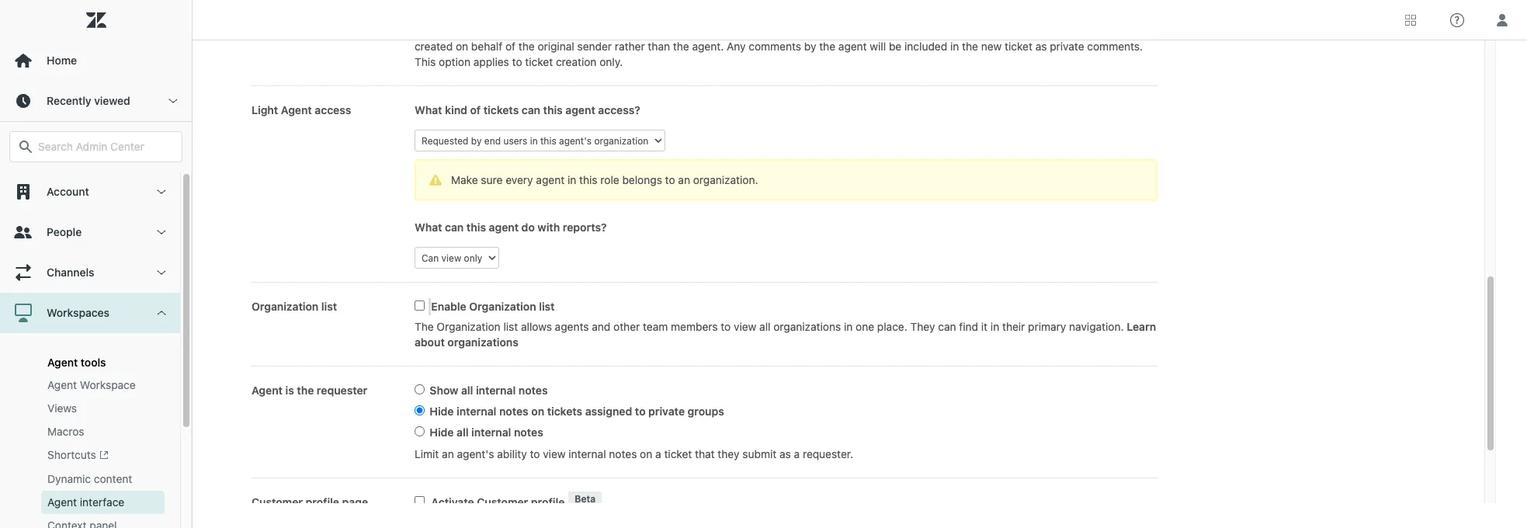 Task type: vqa. For each thing, say whether or not it's contained in the screenshot.
Recently viewed dropdown button
yes



Task type: describe. For each thing, give the bounding box(es) containing it.
agent for agent interface
[[47, 496, 77, 509]]

shortcuts link
[[41, 443, 165, 468]]

workspaces
[[47, 306, 110, 319]]

account button
[[0, 172, 180, 212]]

agent for agent workspace
[[47, 378, 77, 391]]

tree item inside primary element
[[0, 293, 180, 528]]

channels button
[[0, 252, 180, 293]]

none search field inside primary element
[[2, 131, 190, 162]]

context panel element
[[47, 518, 117, 528]]

agent interface element
[[47, 495, 124, 510]]

shortcuts element
[[47, 447, 108, 464]]

workspaces group
[[0, 333, 180, 528]]

primary element
[[0, 0, 193, 528]]

dynamic content link
[[41, 468, 165, 491]]

viewed
[[94, 94, 130, 107]]

account
[[47, 185, 89, 198]]

agent interface
[[47, 496, 124, 509]]

recently viewed button
[[0, 81, 192, 121]]



Task type: locate. For each thing, give the bounding box(es) containing it.
agent up views
[[47, 378, 77, 391]]

agent for agent tools
[[47, 356, 78, 369]]

views element
[[47, 401, 77, 416]]

dynamic content
[[47, 472, 132, 486]]

2 agent from the top
[[47, 378, 77, 391]]

home button
[[0, 40, 192, 81]]

macros element
[[47, 424, 84, 440]]

agent workspace link
[[41, 374, 165, 397]]

user menu image
[[1493, 10, 1513, 30]]

agent
[[47, 356, 78, 369], [47, 378, 77, 391], [47, 496, 77, 509]]

workspace
[[80, 378, 136, 391]]

dynamic content element
[[47, 472, 132, 487]]

content
[[94, 472, 132, 486]]

home
[[47, 54, 77, 67]]

agent down "dynamic"
[[47, 496, 77, 509]]

tools
[[81, 356, 106, 369]]

1 vertical spatial agent
[[47, 378, 77, 391]]

recently
[[47, 94, 91, 107]]

tree item
[[0, 293, 180, 528]]

2 vertical spatial agent
[[47, 496, 77, 509]]

tree item containing workspaces
[[0, 293, 180, 528]]

views link
[[41, 397, 165, 420]]

people
[[47, 225, 82, 238]]

interface
[[80, 496, 124, 509]]

0 vertical spatial agent
[[47, 356, 78, 369]]

channels
[[47, 266, 94, 279]]

people button
[[0, 212, 180, 252]]

1 agent from the top
[[47, 356, 78, 369]]

agent tools element
[[47, 356, 106, 369]]

agent workspace element
[[47, 377, 136, 393]]

agent left tools
[[47, 356, 78, 369]]

help image
[[1451, 13, 1465, 27]]

None search field
[[2, 131, 190, 162]]

recently viewed
[[47, 94, 130, 107]]

macros link
[[41, 420, 165, 443]]

agent interface link
[[41, 491, 165, 514]]

agent workspace
[[47, 378, 136, 391]]

macros
[[47, 425, 84, 438]]

3 agent from the top
[[47, 496, 77, 509]]

tree
[[0, 172, 192, 528]]

zendesk products image
[[1406, 14, 1416, 25]]

views
[[47, 401, 77, 415]]

tree containing account
[[0, 172, 192, 528]]

agent tools
[[47, 356, 106, 369]]

shortcuts
[[47, 448, 96, 461]]

Search Admin Center field
[[38, 140, 172, 154]]

dynamic
[[47, 472, 91, 486]]

tree inside primary element
[[0, 172, 192, 528]]

workspaces button
[[0, 293, 180, 333]]



